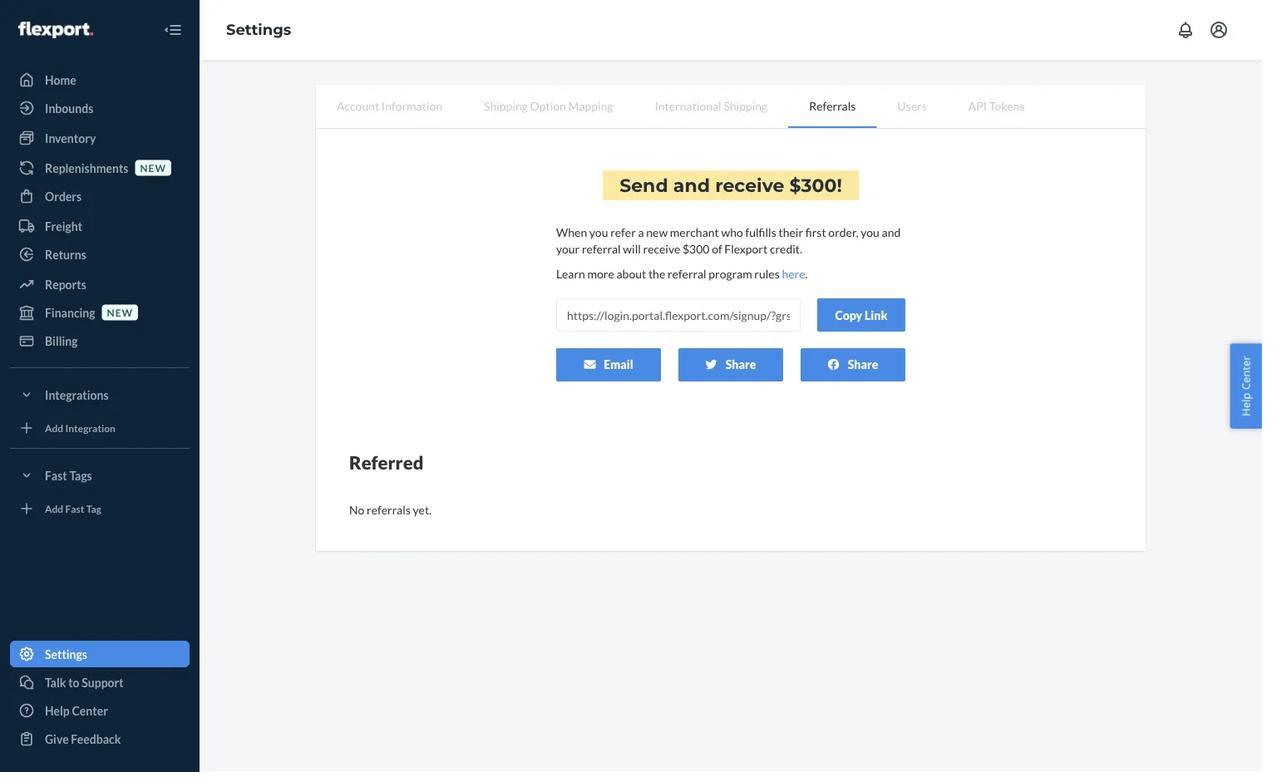 Task type: locate. For each thing, give the bounding box(es) containing it.
help center link
[[10, 698, 190, 724]]

1 horizontal spatial new
[[140, 162, 166, 174]]

add for add integration
[[45, 422, 63, 434]]

referral right the
[[668, 267, 707, 281]]

new
[[140, 162, 166, 174], [646, 225, 668, 239], [107, 306, 133, 318]]

1 horizontal spatial share
[[848, 357, 878, 371]]

1 add from the top
[[45, 422, 63, 434]]

home link
[[10, 67, 190, 93]]

1 vertical spatial help center
[[45, 704, 108, 718]]

facebook image
[[828, 359, 840, 370]]

referrals tab
[[789, 85, 877, 128]]

fast left tags on the bottom of the page
[[45, 469, 67, 483]]

you
[[590, 225, 608, 239], [861, 225, 880, 239]]

link
[[865, 308, 888, 322]]

api tokens
[[969, 99, 1025, 113]]

1 horizontal spatial you
[[861, 225, 880, 239]]

2 add from the top
[[45, 503, 63, 515]]

you right order,
[[861, 225, 880, 239]]

2 horizontal spatial new
[[646, 225, 668, 239]]

add integration
[[45, 422, 116, 434]]

None text field
[[556, 299, 801, 332]]

merchant
[[670, 225, 719, 239]]

new for replenishments
[[140, 162, 166, 174]]

1 horizontal spatial center
[[1239, 356, 1254, 390]]

international shipping tab
[[634, 85, 789, 126]]

settings
[[226, 20, 291, 39], [45, 647, 87, 662]]

0 vertical spatial settings
[[226, 20, 291, 39]]

share for facebook icon
[[848, 357, 878, 371]]

help
[[1239, 393, 1254, 417], [45, 704, 70, 718]]

1 vertical spatial help
[[45, 704, 70, 718]]

international
[[655, 99, 722, 113]]

2 vertical spatial new
[[107, 306, 133, 318]]

1 vertical spatial fast
[[65, 503, 84, 515]]

1 share from the left
[[726, 357, 756, 371]]

the
[[649, 267, 665, 281]]

$300 up first at the right
[[790, 174, 837, 197]]

new up orders link
[[140, 162, 166, 174]]

0 horizontal spatial settings
[[45, 647, 87, 662]]

receive up fulfills
[[715, 174, 785, 197]]

1 horizontal spatial settings link
[[226, 20, 291, 39]]

1 horizontal spatial shipping
[[724, 99, 768, 113]]

1 horizontal spatial and
[[882, 225, 901, 239]]

first
[[806, 225, 826, 239]]

share right twitter icon
[[726, 357, 756, 371]]

envelope image
[[584, 359, 596, 370]]

when you refer a new merchant who fulfills their first order, you and your referral will receive
[[556, 225, 901, 256]]

1 vertical spatial add
[[45, 503, 63, 515]]

integration
[[65, 422, 116, 434]]

reports link
[[10, 271, 190, 298]]

1 horizontal spatial help center
[[1239, 356, 1254, 417]]

2 shipping from the left
[[724, 99, 768, 113]]

share right facebook icon
[[848, 357, 878, 371]]

rules
[[755, 267, 780, 281]]

settings link
[[226, 20, 291, 39], [10, 641, 190, 668]]

0 horizontal spatial settings link
[[10, 641, 190, 668]]

1 vertical spatial settings
[[45, 647, 87, 662]]

0 horizontal spatial you
[[590, 225, 608, 239]]

1 horizontal spatial receive
[[715, 174, 785, 197]]

integrations button
[[10, 382, 190, 408]]

0 vertical spatial receive
[[715, 174, 785, 197]]

1 vertical spatial settings link
[[10, 641, 190, 668]]

and
[[673, 174, 710, 197], [882, 225, 901, 239]]

0 horizontal spatial help
[[45, 704, 70, 718]]

tab list
[[316, 85, 1146, 129]]

shipping left option
[[484, 99, 528, 113]]

referral
[[582, 242, 621, 256], [668, 267, 707, 281]]

talk to support button
[[10, 669, 190, 696]]

0 vertical spatial new
[[140, 162, 166, 174]]

send
[[620, 174, 668, 197]]

0 horizontal spatial referral
[[582, 242, 621, 256]]

2 you from the left
[[861, 225, 880, 239]]

1 share link from the left
[[679, 349, 783, 382]]

fast left 'tag'
[[65, 503, 84, 515]]

1 horizontal spatial referral
[[668, 267, 707, 281]]

0 vertical spatial center
[[1239, 356, 1254, 390]]

open account menu image
[[1209, 20, 1229, 40]]

$300
[[790, 174, 837, 197], [683, 242, 710, 256]]

flexport logo image
[[18, 22, 93, 38]]

2 share from the left
[[848, 357, 878, 371]]

0 horizontal spatial $300
[[683, 242, 710, 256]]

1 vertical spatial new
[[646, 225, 668, 239]]

copy
[[835, 308, 863, 322]]

referral up more on the left of the page
[[582, 242, 621, 256]]

help center
[[1239, 356, 1254, 417], [45, 704, 108, 718]]

api
[[969, 99, 987, 113]]

feedback
[[71, 732, 121, 746]]

program
[[709, 267, 752, 281]]

add
[[45, 422, 63, 434], [45, 503, 63, 515]]

0 horizontal spatial receive
[[643, 242, 681, 256]]

shipping right international
[[724, 99, 768, 113]]

email link
[[556, 349, 661, 382]]

1 vertical spatial and
[[882, 225, 901, 239]]

0 vertical spatial help center
[[1239, 356, 1254, 417]]

and inside when you refer a new merchant who fulfills their first order, you and your referral will receive
[[882, 225, 901, 239]]

1 vertical spatial $300
[[683, 242, 710, 256]]

add integration link
[[10, 415, 190, 442]]

0 horizontal spatial new
[[107, 306, 133, 318]]

send and receive $300 !
[[620, 174, 842, 197]]

new down "reports" link at the left of the page
[[107, 306, 133, 318]]

account information
[[337, 99, 442, 113]]

.
[[805, 267, 808, 281]]

1 horizontal spatial help
[[1239, 393, 1254, 417]]

0 vertical spatial settings link
[[226, 20, 291, 39]]

0 vertical spatial $300
[[790, 174, 837, 197]]

about
[[617, 267, 646, 281]]

1 you from the left
[[590, 225, 608, 239]]

1 vertical spatial receive
[[643, 242, 681, 256]]

here
[[782, 267, 805, 281]]

who
[[721, 225, 743, 239]]

shipping
[[484, 99, 528, 113], [724, 99, 768, 113]]

fast
[[45, 469, 67, 483], [65, 503, 84, 515]]

0 vertical spatial and
[[673, 174, 710, 197]]

center
[[1239, 356, 1254, 390], [72, 704, 108, 718]]

1 shipping from the left
[[484, 99, 528, 113]]

inbounds
[[45, 101, 93, 115]]

receive
[[715, 174, 785, 197], [643, 242, 681, 256]]

settings inside "link"
[[45, 647, 87, 662]]

referred
[[349, 452, 424, 473]]

shipping option mapping
[[484, 99, 613, 113]]

account information tab
[[316, 85, 463, 126]]

new for financing
[[107, 306, 133, 318]]

support
[[82, 676, 124, 690]]

a
[[638, 225, 644, 239]]

help center button
[[1230, 344, 1262, 429]]

open notifications image
[[1176, 20, 1196, 40]]

0 vertical spatial fast
[[45, 469, 67, 483]]

their
[[779, 225, 803, 239]]

add down "fast tags"
[[45, 503, 63, 515]]

you left refer
[[590, 225, 608, 239]]

give feedback button
[[10, 726, 190, 753]]

information
[[382, 99, 442, 113]]

talk
[[45, 676, 66, 690]]

and right order,
[[882, 225, 901, 239]]

0 horizontal spatial share link
[[679, 349, 783, 382]]

0 vertical spatial add
[[45, 422, 63, 434]]

1 horizontal spatial share link
[[801, 349, 906, 382]]

receive up the
[[643, 242, 681, 256]]

add left 'integration'
[[45, 422, 63, 434]]

0 horizontal spatial share
[[726, 357, 756, 371]]

new right a
[[646, 225, 668, 239]]

1 horizontal spatial settings
[[226, 20, 291, 39]]

0 horizontal spatial center
[[72, 704, 108, 718]]

and up merchant
[[673, 174, 710, 197]]

share for twitter icon
[[726, 357, 756, 371]]

share
[[726, 357, 756, 371], [848, 357, 878, 371]]

api tokens tab
[[948, 85, 1046, 126]]

freight link
[[10, 213, 190, 240]]

order,
[[829, 225, 859, 239]]

0 horizontal spatial and
[[673, 174, 710, 197]]

0 vertical spatial referral
[[582, 242, 621, 256]]

$300 down merchant
[[683, 242, 710, 256]]

tab list containing account information
[[316, 85, 1146, 129]]

0 vertical spatial help
[[1239, 393, 1254, 417]]

0 horizontal spatial shipping
[[484, 99, 528, 113]]

no
[[349, 503, 365, 517]]



Task type: vqa. For each thing, say whether or not it's contained in the screenshot.
send
yes



Task type: describe. For each thing, give the bounding box(es) containing it.
inventory link
[[10, 125, 190, 151]]

shipping inside international shipping tab
[[724, 99, 768, 113]]

more
[[588, 267, 614, 281]]

learn more about the referral program rules here .
[[556, 267, 808, 281]]

international shipping
[[655, 99, 768, 113]]

of
[[712, 242, 722, 256]]

fast inside dropdown button
[[45, 469, 67, 483]]

add fast tag
[[45, 503, 101, 515]]

orders
[[45, 189, 82, 203]]

!
[[837, 174, 842, 197]]

option
[[530, 99, 566, 113]]

returns
[[45, 247, 86, 262]]

billing link
[[10, 328, 190, 354]]

learn
[[556, 267, 585, 281]]

2 share link from the left
[[801, 349, 906, 382]]

reports
[[45, 277, 86, 291]]

replenishments
[[45, 161, 128, 175]]

tag
[[86, 503, 101, 515]]

integrations
[[45, 388, 109, 402]]

$300 of flexport credit.
[[683, 242, 803, 256]]

fast tags
[[45, 469, 92, 483]]

give feedback
[[45, 732, 121, 746]]

add fast tag link
[[10, 496, 190, 522]]

shipping inside 'shipping option mapping' tab
[[484, 99, 528, 113]]

users
[[898, 99, 927, 113]]

help inside help center button
[[1239, 393, 1254, 417]]

talk to support
[[45, 676, 124, 690]]

1 vertical spatial referral
[[668, 267, 707, 281]]

mapping
[[568, 99, 613, 113]]

fulfills
[[746, 225, 777, 239]]

billing
[[45, 334, 78, 348]]

freight
[[45, 219, 82, 233]]

1 vertical spatial center
[[72, 704, 108, 718]]

receive inside when you refer a new merchant who fulfills their first order, you and your referral will receive
[[643, 242, 681, 256]]

help center inside button
[[1239, 356, 1254, 417]]

1 horizontal spatial $300
[[790, 174, 837, 197]]

referrals
[[367, 503, 411, 517]]

account
[[337, 99, 379, 113]]

tokens
[[989, 99, 1025, 113]]

refer
[[611, 225, 636, 239]]

add for add fast tag
[[45, 503, 63, 515]]

when
[[556, 225, 587, 239]]

to
[[68, 676, 79, 690]]

give
[[45, 732, 69, 746]]

orders link
[[10, 183, 190, 210]]

no referrals yet.
[[349, 503, 432, 517]]

new inside when you refer a new merchant who fulfills their first order, you and your referral will receive
[[646, 225, 668, 239]]

flexport
[[725, 242, 768, 256]]

tags
[[69, 469, 92, 483]]

help inside help center link
[[45, 704, 70, 718]]

center inside button
[[1239, 356, 1254, 390]]

financing
[[45, 306, 95, 320]]

yet.
[[413, 503, 432, 517]]

referrals
[[809, 99, 856, 113]]

here link
[[782, 267, 805, 281]]

email
[[604, 357, 633, 371]]

close navigation image
[[163, 20, 183, 40]]

0 horizontal spatial help center
[[45, 704, 108, 718]]

inbounds link
[[10, 95, 190, 121]]

will
[[623, 242, 641, 256]]

inventory
[[45, 131, 96, 145]]

copy link button
[[817, 299, 906, 332]]

users tab
[[877, 85, 948, 126]]

fast tags button
[[10, 462, 190, 489]]

credit.
[[770, 242, 803, 256]]

home
[[45, 73, 76, 87]]

referral inside when you refer a new merchant who fulfills their first order, you and your referral will receive
[[582, 242, 621, 256]]

returns link
[[10, 241, 190, 268]]

copy link
[[835, 308, 888, 322]]

your
[[556, 242, 580, 256]]

shipping option mapping tab
[[463, 85, 634, 126]]

twitter image
[[706, 359, 717, 370]]



